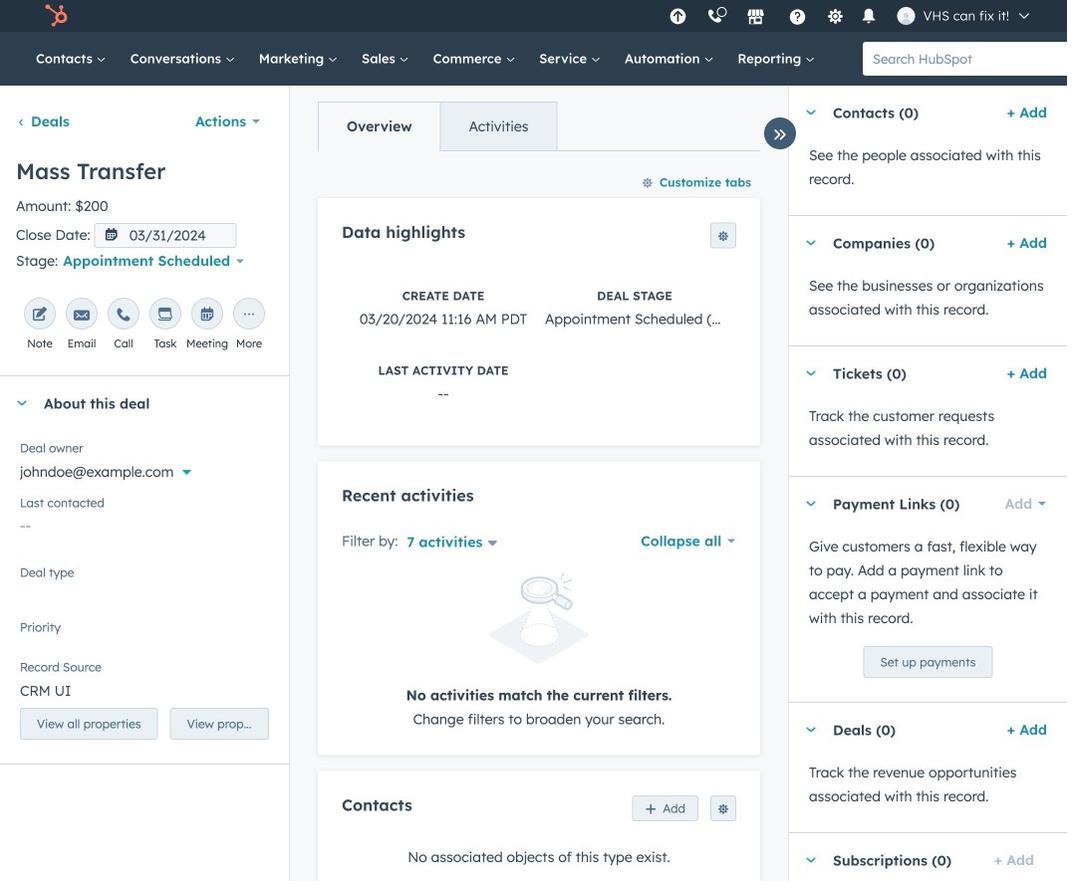 Task type: describe. For each thing, give the bounding box(es) containing it.
marketplaces image
[[747, 9, 765, 27]]

Search HubSpot search field
[[863, 42, 1067, 76]]

1 caret image from the top
[[805, 110, 817, 115]]

MM/DD/YYYY text field
[[94, 223, 237, 248]]

4 caret image from the top
[[805, 858, 817, 863]]

jacob simon image
[[897, 7, 915, 25]]

2 caret image from the top
[[805, 241, 817, 246]]



Task type: locate. For each thing, give the bounding box(es) containing it.
caret image
[[805, 110, 817, 115], [805, 241, 817, 246], [805, 502, 817, 507], [805, 858, 817, 863]]

meeting image
[[199, 308, 215, 324]]

alert
[[342, 573, 736, 732]]

navigation
[[318, 102, 557, 151]]

task image
[[157, 308, 173, 324]]

caret image
[[805, 371, 817, 376], [16, 401, 28, 406], [805, 728, 817, 733]]

email image
[[74, 308, 90, 324]]

call image
[[116, 308, 132, 324]]

0 vertical spatial caret image
[[805, 371, 817, 376]]

-- text field
[[20, 507, 269, 539]]

more image
[[241, 308, 257, 324]]

menu
[[659, 0, 1043, 32]]

3 caret image from the top
[[805, 502, 817, 507]]

1 vertical spatial caret image
[[16, 401, 28, 406]]

2 vertical spatial caret image
[[805, 728, 817, 733]]

note image
[[32, 308, 48, 324]]



Task type: vqa. For each thing, say whether or not it's contained in the screenshot.
the bottommost NO
no



